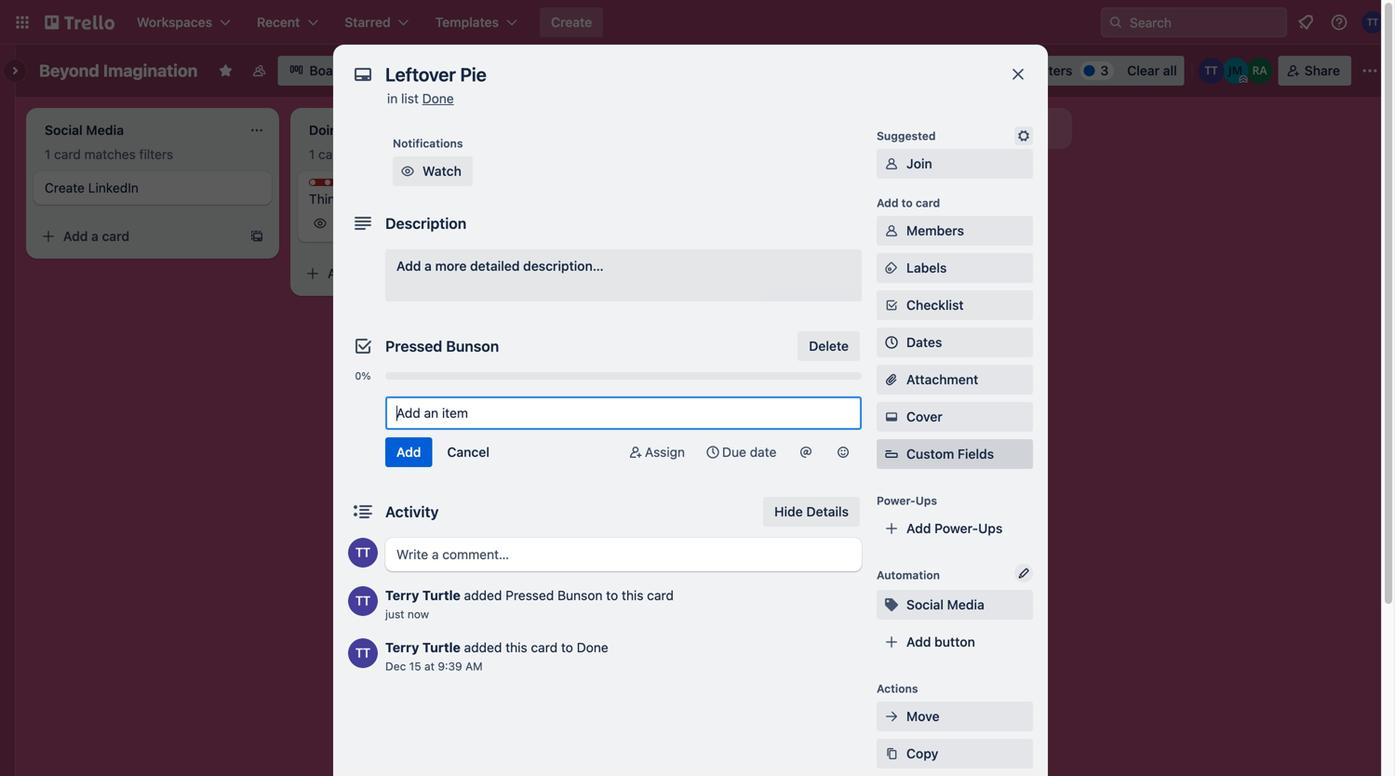 Task type: vqa. For each thing, say whether or not it's contained in the screenshot.
Get
no



Task type: describe. For each thing, give the bounding box(es) containing it.
create linkedin
[[45, 180, 139, 196]]

join link
[[877, 149, 1033, 179]]

terry turtle (terryturtle) image for dec
[[348, 639, 378, 668]]

clear all button
[[1120, 56, 1185, 86]]

filters
[[1035, 63, 1073, 78]]

social media
[[907, 597, 985, 613]]

suggested
[[877, 129, 936, 142]]

custom
[[907, 446, 955, 462]]

1 horizontal spatial terry turtle (terryturtle) image
[[1362, 11, 1384, 34]]

add down suggested
[[877, 196, 899, 209]]

done inside terry turtle added this card to done dec 15 at 9:39 am
[[577, 640, 609, 655]]

Board name text field
[[30, 56, 207, 86]]

card up color: bold red, title: "thoughts" "element"
[[319, 147, 345, 162]]

more
[[435, 258, 467, 274]]

add inside add power-ups link
[[907, 521, 931, 536]]

create button
[[540, 7, 603, 37]]

board
[[309, 63, 346, 78]]

cancel
[[447, 445, 490, 460]]

jeremy miller (jeremymiller198) image
[[1223, 58, 1249, 84]]

turtle for added this card to done
[[423, 640, 461, 655]]

0 vertical spatial to
[[902, 196, 913, 209]]

15
[[409, 660, 421, 673]]

0 horizontal spatial add a card button
[[34, 222, 242, 251]]

members link
[[877, 216, 1033, 246]]

9:39
[[438, 660, 462, 673]]

create for create
[[551, 14, 592, 30]]

dates
[[907, 335, 943, 350]]

clear all
[[1128, 63, 1177, 78]]

dec 15 at 9:39 am link
[[385, 660, 483, 673]]

0 horizontal spatial terry turtle (terryturtle) image
[[348, 538, 378, 568]]

description
[[385, 215, 467, 232]]

card inside terry turtle added this card to done dec 15 at 9:39 am
[[531, 640, 558, 655]]

due date link
[[696, 438, 786, 467]]

open information menu image
[[1330, 13, 1349, 32]]

0 notifications image
[[1295, 11, 1317, 34]]

share button
[[1279, 56, 1352, 86]]

add power-ups
[[907, 521, 1003, 536]]

members
[[907, 223, 964, 238]]

to for added pressed bunson to this card
[[606, 588, 618, 603]]

labels
[[907, 260, 947, 276]]

2 filters from the left
[[404, 147, 438, 162]]

add power-ups link
[[877, 514, 1033, 544]]

add down create linkedin
[[63, 229, 88, 244]]

due date
[[722, 445, 777, 460]]

terry turtle added pressed bunson to this card just now
[[385, 588, 674, 621]]

due
[[722, 445, 747, 460]]

delete
[[809, 338, 849, 354]]

2 1 card matches filters from the left
[[309, 147, 438, 162]]

0 vertical spatial done
[[422, 91, 454, 106]]

in
[[387, 91, 398, 106]]

0 horizontal spatial list
[[401, 91, 419, 106]]

sm image up details
[[834, 443, 853, 462]]

2 horizontal spatial 1
[[358, 217, 363, 230]]

date
[[750, 445, 777, 460]]

this inside terry turtle added this card to done dec 15 at 9:39 am
[[506, 640, 528, 655]]

dates button
[[877, 328, 1033, 358]]

all
[[1163, 63, 1177, 78]]

add inside add another list button
[[853, 121, 877, 136]]

terry for added this card to done
[[385, 640, 419, 655]]

attachment
[[907, 372, 979, 387]]

1 vertical spatial add a card button
[[298, 259, 506, 289]]

description…
[[523, 258, 604, 274]]

add a more detailed description…
[[397, 258, 604, 274]]

create from template… image for bottom add a card button
[[514, 266, 529, 281]]

dec
[[385, 660, 406, 673]]

custom fields button
[[877, 445, 1033, 464]]

imagination
[[103, 61, 198, 81]]

beyond imagination
[[39, 61, 198, 81]]

hide
[[775, 504, 803, 520]]

power-ups
[[877, 494, 938, 507]]

primary element
[[0, 0, 1396, 45]]

sm image for suggested
[[1015, 127, 1033, 145]]

1 filters from the left
[[139, 147, 173, 162]]

sm image for assign link at the bottom left
[[627, 443, 645, 462]]

automation
[[877, 569, 940, 582]]

button
[[935, 634, 976, 650]]

terry turtle added this card to done dec 15 at 9:39 am
[[385, 640, 609, 673]]

add to card
[[877, 196, 940, 209]]

create for create linkedin
[[45, 180, 85, 196]]

2 matches from the left
[[349, 147, 400, 162]]

create from template… image for add a card button to the left
[[250, 229, 264, 244]]

Add an item text field
[[385, 397, 862, 430]]

checklist link
[[877, 290, 1033, 320]]

actions
[[877, 682, 918, 695]]

add another list
[[853, 121, 950, 136]]

0%
[[355, 370, 371, 382]]

add inside add a more detailed description… link
[[397, 258, 421, 274]]

clear
[[1128, 63, 1160, 78]]

sm image right date
[[797, 443, 816, 462]]

0 horizontal spatial pressed
[[385, 337, 443, 355]]

0 vertical spatial bunson
[[446, 337, 499, 355]]

sm image for copy
[[883, 745, 901, 763]]

add a more detailed description… link
[[385, 250, 862, 302]]

1 vertical spatial power-
[[935, 521, 979, 536]]

media
[[947, 597, 985, 613]]

social media button
[[877, 590, 1033, 620]]

this inside terry turtle added pressed bunson to this card just now
[[622, 588, 644, 603]]

beyond
[[39, 61, 99, 81]]

at
[[425, 660, 435, 673]]

watch button
[[393, 156, 473, 186]]

move link
[[877, 702, 1033, 732]]

copy
[[907, 746, 939, 762]]

ruby anderson (rubyanderson7) image
[[1247, 58, 1273, 84]]

assign
[[645, 445, 685, 460]]

bunson inside terry turtle added pressed bunson to this card just now
[[558, 588, 603, 603]]



Task type: locate. For each thing, give the bounding box(es) containing it.
turtle
[[423, 588, 461, 603], [423, 640, 461, 655]]

bunson
[[446, 337, 499, 355], [558, 588, 603, 603]]

1 vertical spatial added
[[464, 640, 502, 655]]

pressed down more
[[385, 337, 443, 355]]

this down write a comment "text box"
[[622, 588, 644, 603]]

1 horizontal spatial matches
[[349, 147, 400, 162]]

sm image for move link
[[883, 708, 901, 726]]

2 terry from the top
[[385, 640, 419, 655]]

to down write a comment "text box"
[[606, 588, 618, 603]]

sm image inside checklist link
[[883, 296, 901, 315]]

thinking link
[[309, 190, 525, 209]]

0 horizontal spatial create
[[45, 180, 85, 196]]

0 vertical spatial create
[[551, 14, 592, 30]]

color: bold red, title: "thoughts" element
[[309, 179, 379, 193]]

1 horizontal spatial this
[[622, 588, 644, 603]]

pressed inside terry turtle added pressed bunson to this card just now
[[506, 588, 554, 603]]

sm image inside watch button
[[398, 162, 417, 181]]

turtle up dec 15 at 9:39 am link
[[423, 640, 461, 655]]

0 horizontal spatial add a card
[[63, 229, 129, 244]]

filters up create linkedin link
[[139, 147, 173, 162]]

filters
[[139, 147, 173, 162], [404, 147, 438, 162]]

bunson down write a comment "text box"
[[558, 588, 603, 603]]

card up create linkedin
[[54, 147, 81, 162]]

copy link
[[877, 739, 1033, 769]]

1 horizontal spatial filters
[[404, 147, 438, 162]]

workspace visible image
[[252, 63, 267, 78]]

a for add a card button to the left
[[91, 229, 99, 244]]

card down write a comment "text box"
[[647, 588, 674, 603]]

1
[[45, 147, 51, 162], [309, 147, 315, 162], [358, 217, 363, 230]]

sm image for due date 'link'
[[704, 443, 722, 462]]

1 vertical spatial bunson
[[558, 588, 603, 603]]

add a card button down description
[[298, 259, 506, 289]]

list right another
[[932, 121, 950, 136]]

hide details
[[775, 504, 849, 520]]

added inside terry turtle added pressed bunson to this card just now
[[464, 588, 502, 603]]

ups up add power-ups
[[916, 494, 938, 507]]

matches up linkedin at left
[[84, 147, 136, 162]]

sm image inside 'cover' link
[[883, 408, 901, 426]]

sm image
[[883, 222, 901, 240], [883, 259, 901, 277], [627, 443, 645, 462], [704, 443, 722, 462], [797, 443, 816, 462], [834, 443, 853, 462], [883, 708, 901, 726]]

0 horizontal spatial 1
[[45, 147, 51, 162]]

0 horizontal spatial ups
[[916, 494, 938, 507]]

added for added this card to done
[[464, 640, 502, 655]]

terry turtle (terryturtle) image right all
[[1199, 58, 1225, 84]]

add down power-ups
[[907, 521, 931, 536]]

0 horizontal spatial done
[[422, 91, 454, 106]]

a down thinking
[[356, 266, 363, 281]]

added inside terry turtle added this card to done dec 15 at 9:39 am
[[464, 640, 502, 655]]

cover link
[[877, 402, 1033, 432]]

matches
[[84, 147, 136, 162], [349, 147, 400, 162]]

added for added pressed bunson to this card
[[464, 588, 502, 603]]

add down thinking
[[328, 266, 352, 281]]

add left another
[[853, 121, 877, 136]]

delete link
[[798, 331, 860, 361]]

Write a comment text field
[[385, 538, 862, 572]]

turtle inside terry turtle added pressed bunson to this card just now
[[423, 588, 461, 603]]

linkedin
[[88, 180, 139, 196]]

sm image left checklist
[[883, 296, 901, 315]]

1 1 card matches filters from the left
[[45, 147, 173, 162]]

1 up create linkedin
[[45, 147, 51, 162]]

0 vertical spatial ups
[[916, 494, 938, 507]]

just now link
[[385, 608, 429, 621]]

list right in
[[401, 91, 419, 106]]

added
[[464, 588, 502, 603], [464, 640, 502, 655]]

sm image left copy
[[883, 745, 901, 763]]

to up members
[[902, 196, 913, 209]]

add a card
[[63, 229, 129, 244], [328, 266, 394, 281]]

2 horizontal spatial to
[[902, 196, 913, 209]]

1 horizontal spatial pressed
[[506, 588, 554, 603]]

1 vertical spatial ups
[[979, 521, 1003, 536]]

terry inside terry turtle added this card to done dec 15 at 9:39 am
[[385, 640, 419, 655]]

thinking
[[309, 191, 361, 207]]

terry up dec
[[385, 640, 419, 655]]

added up am
[[464, 640, 502, 655]]

list
[[401, 91, 419, 106], [932, 121, 950, 136]]

1 matches from the left
[[84, 147, 136, 162]]

added up terry turtle added this card to done dec 15 at 9:39 am at the left
[[464, 588, 502, 603]]

sm image for cover
[[883, 408, 901, 426]]

ups
[[916, 494, 938, 507], [979, 521, 1003, 536]]

1 horizontal spatial list
[[932, 121, 950, 136]]

filters up watch
[[404, 147, 438, 162]]

assign link
[[619, 438, 693, 467]]

customize views image
[[366, 61, 385, 80]]

1 card matches filters up linkedin at left
[[45, 147, 173, 162]]

to for added this card to done
[[561, 640, 573, 655]]

1 vertical spatial add a card
[[328, 266, 394, 281]]

sm image left social
[[883, 596, 901, 614]]

power- down power-ups
[[935, 521, 979, 536]]

0 vertical spatial terry
[[385, 588, 419, 603]]

sm image left labels
[[883, 259, 901, 277]]

terry turtle (terryturtle) image left dec
[[348, 639, 378, 668]]

sm image left cover
[[883, 408, 901, 426]]

labels link
[[877, 253, 1033, 283]]

add another list button
[[819, 108, 1073, 149]]

add left button
[[907, 634, 931, 650]]

1 horizontal spatial done
[[577, 640, 609, 655]]

card up members
[[916, 196, 940, 209]]

activity
[[385, 503, 439, 521]]

1 vertical spatial terry
[[385, 640, 419, 655]]

bunson down more
[[446, 337, 499, 355]]

add a card for bottom add a card button
[[328, 266, 394, 281]]

1 vertical spatial turtle
[[423, 640, 461, 655]]

create from template… image
[[250, 229, 264, 244], [514, 266, 529, 281]]

to inside terry turtle added pressed bunson to this card just now
[[606, 588, 618, 603]]

1 horizontal spatial 1 card matches filters
[[309, 147, 438, 162]]

attachment button
[[877, 365, 1033, 395]]

a down create linkedin
[[91, 229, 99, 244]]

0 vertical spatial terry turtle (terryturtle) image
[[1362, 11, 1384, 34]]

in list done
[[387, 91, 454, 106]]

add left more
[[397, 258, 421, 274]]

0 horizontal spatial matches
[[84, 147, 136, 162]]

1 horizontal spatial create
[[551, 14, 592, 30]]

pressed up terry turtle added this card to done dec 15 at 9:39 am at the left
[[506, 588, 554, 603]]

1 card matches filters up thoughts
[[309, 147, 438, 162]]

2 horizontal spatial a
[[425, 258, 432, 274]]

terry turtle (terryturtle) image
[[1199, 58, 1225, 84], [348, 587, 378, 616], [348, 639, 378, 668]]

add inside add button button
[[907, 634, 931, 650]]

0 vertical spatial turtle
[[423, 588, 461, 603]]

search image
[[1109, 15, 1124, 30]]

1 vertical spatial list
[[932, 121, 950, 136]]

star or unstar board image
[[218, 63, 233, 78]]

turtle inside terry turtle added this card to done dec 15 at 9:39 am
[[423, 640, 461, 655]]

done
[[422, 91, 454, 106], [577, 640, 609, 655]]

sm image down actions
[[883, 708, 901, 726]]

done down terry turtle added pressed bunson to this card just now
[[577, 640, 609, 655]]

show menu image
[[1361, 61, 1380, 80]]

1 vertical spatial to
[[606, 588, 618, 603]]

0 horizontal spatial create from template… image
[[250, 229, 264, 244]]

custom fields
[[907, 446, 994, 462]]

pressed bunson
[[385, 337, 499, 355]]

create inside button
[[551, 14, 592, 30]]

0 horizontal spatial filters
[[139, 147, 173, 162]]

add a card for add a card button to the left
[[63, 229, 129, 244]]

1 horizontal spatial a
[[356, 266, 363, 281]]

checklist
[[907, 297, 964, 313]]

0 horizontal spatial 1 card matches filters
[[45, 147, 173, 162]]

create
[[551, 14, 592, 30], [45, 180, 85, 196]]

1 added from the top
[[464, 588, 502, 603]]

terry
[[385, 588, 419, 603], [385, 640, 419, 655]]

cover
[[907, 409, 943, 425]]

card down linkedin at left
[[102, 229, 129, 244]]

add button
[[907, 634, 976, 650]]

sm image up the join link
[[1015, 127, 1033, 145]]

done link
[[422, 91, 454, 106]]

terry turtle (terryturtle) image
[[1362, 11, 1384, 34], [348, 538, 378, 568]]

sm image up thinking "link"
[[398, 162, 417, 181]]

to down terry turtle added pressed bunson to this card just now
[[561, 640, 573, 655]]

a left more
[[425, 258, 432, 274]]

0 vertical spatial this
[[622, 588, 644, 603]]

1 horizontal spatial create from template… image
[[514, 266, 529, 281]]

1 vertical spatial terry turtle (terryturtle) image
[[348, 587, 378, 616]]

this
[[622, 588, 644, 603], [506, 640, 528, 655]]

sm image inside 'social media' button
[[883, 596, 901, 614]]

move
[[907, 709, 940, 724]]

0 horizontal spatial this
[[506, 640, 528, 655]]

sm image inside assign link
[[627, 443, 645, 462]]

turtle for added pressed bunson to this card
[[423, 588, 461, 603]]

1 terry from the top
[[385, 588, 419, 603]]

terry for added pressed bunson to this card
[[385, 588, 419, 603]]

0 vertical spatial create from template… image
[[250, 229, 264, 244]]

sm image for checklist
[[883, 296, 901, 315]]

3
[[1101, 63, 1109, 78]]

sm image inside move link
[[883, 708, 901, 726]]

1 horizontal spatial add a card button
[[298, 259, 506, 289]]

board link
[[278, 56, 357, 86]]

add a card button down create linkedin link
[[34, 222, 242, 251]]

to inside terry turtle added this card to done dec 15 at 9:39 am
[[561, 640, 573, 655]]

a
[[91, 229, 99, 244], [425, 258, 432, 274], [356, 266, 363, 281]]

1 horizontal spatial bunson
[[558, 588, 603, 603]]

add button button
[[877, 628, 1033, 657]]

1 vertical spatial this
[[506, 640, 528, 655]]

sm image inside labels link
[[883, 259, 901, 277]]

1 vertical spatial terry turtle (terryturtle) image
[[348, 538, 378, 568]]

done right in
[[422, 91, 454, 106]]

sm image down add to card
[[883, 222, 901, 240]]

watch
[[423, 163, 462, 179]]

Search field
[[1124, 8, 1287, 36]]

turtle up the now on the bottom
[[423, 588, 461, 603]]

1 vertical spatial done
[[577, 640, 609, 655]]

0 vertical spatial add a card
[[63, 229, 129, 244]]

0 horizontal spatial to
[[561, 640, 573, 655]]

terry turtle (terryturtle) image left just
[[348, 587, 378, 616]]

sm image inside members link
[[883, 222, 901, 240]]

thoughts thinking
[[309, 180, 379, 207]]

to
[[902, 196, 913, 209], [606, 588, 618, 603], [561, 640, 573, 655]]

card down terry turtle added pressed bunson to this card just now
[[531, 640, 558, 655]]

list inside button
[[932, 121, 950, 136]]

sm image left filters
[[973, 56, 999, 82]]

ups down fields
[[979, 521, 1003, 536]]

add a card down thinking
[[328, 266, 394, 281]]

1 horizontal spatial to
[[606, 588, 618, 603]]

now
[[408, 608, 429, 621]]

None text field
[[376, 58, 991, 91]]

sm image inside due date 'link'
[[704, 443, 722, 462]]

thoughts
[[328, 180, 379, 193]]

sm image inside the join link
[[883, 155, 901, 173]]

2 vertical spatial to
[[561, 640, 573, 655]]

just
[[385, 608, 405, 621]]

0 vertical spatial added
[[464, 588, 502, 603]]

details
[[807, 504, 849, 520]]

1 horizontal spatial add a card
[[328, 266, 394, 281]]

detailed
[[470, 258, 520, 274]]

back to home image
[[45, 7, 115, 37]]

card down description
[[366, 266, 394, 281]]

a for bottom add a card button
[[356, 266, 363, 281]]

1 horizontal spatial ups
[[979, 521, 1003, 536]]

sm image down add an item text field
[[627, 443, 645, 462]]

matches up thoughts
[[349, 147, 400, 162]]

1 horizontal spatial 1
[[309, 147, 315, 162]]

sm image for join
[[883, 155, 901, 173]]

cancel link
[[436, 438, 501, 467]]

1 up color: bold red, title: "thoughts" "element"
[[309, 147, 315, 162]]

0 vertical spatial pressed
[[385, 337, 443, 355]]

0 horizontal spatial power-
[[877, 494, 916, 507]]

1 horizontal spatial power-
[[935, 521, 979, 536]]

card
[[54, 147, 81, 162], [319, 147, 345, 162], [916, 196, 940, 209], [102, 229, 129, 244], [366, 266, 394, 281], [647, 588, 674, 603], [531, 640, 558, 655]]

fields
[[958, 446, 994, 462]]

another
[[881, 121, 929, 136]]

0 vertical spatial add a card button
[[34, 222, 242, 251]]

card inside terry turtle added pressed bunson to this card just now
[[647, 588, 674, 603]]

sm image
[[973, 56, 999, 82], [1015, 127, 1033, 145], [883, 155, 901, 173], [398, 162, 417, 181], [883, 296, 901, 315], [883, 408, 901, 426], [883, 596, 901, 614], [883, 745, 901, 763]]

sm image for watch
[[398, 162, 417, 181]]

sm image for labels link
[[883, 259, 901, 277]]

0 horizontal spatial bunson
[[446, 337, 499, 355]]

terry inside terry turtle added pressed bunson to this card just now
[[385, 588, 419, 603]]

add a card down create linkedin
[[63, 229, 129, 244]]

1 turtle from the top
[[423, 588, 461, 603]]

create linkedin link
[[45, 179, 261, 197]]

sm image right assign
[[704, 443, 722, 462]]

join
[[907, 156, 933, 171]]

1 vertical spatial create from template… image
[[514, 266, 529, 281]]

0 vertical spatial power-
[[877, 494, 916, 507]]

sm image left join
[[883, 155, 901, 173]]

1 down the thoughts thinking
[[358, 217, 363, 230]]

am
[[466, 660, 483, 673]]

0 vertical spatial list
[[401, 91, 419, 106]]

notifications
[[393, 137, 463, 150]]

2 vertical spatial terry turtle (terryturtle) image
[[348, 639, 378, 668]]

terry up just now 'link'
[[385, 588, 419, 603]]

1 vertical spatial create
[[45, 180, 85, 196]]

hide details link
[[764, 497, 860, 527]]

2 turtle from the top
[[423, 640, 461, 655]]

this down terry turtle added pressed bunson to this card just now
[[506, 640, 528, 655]]

power- down custom
[[877, 494, 916, 507]]

sm image inside copy link
[[883, 745, 901, 763]]

terry turtle (terryturtle) image for card
[[348, 587, 378, 616]]

2 added from the top
[[464, 640, 502, 655]]

None submit
[[385, 438, 432, 467]]

1 vertical spatial pressed
[[506, 588, 554, 603]]

0 horizontal spatial a
[[91, 229, 99, 244]]

0 vertical spatial terry turtle (terryturtle) image
[[1199, 58, 1225, 84]]

social
[[907, 597, 944, 613]]

share
[[1305, 63, 1341, 78]]

add a card button
[[34, 222, 242, 251], [298, 259, 506, 289]]

sm image for members link at the right top of the page
[[883, 222, 901, 240]]



